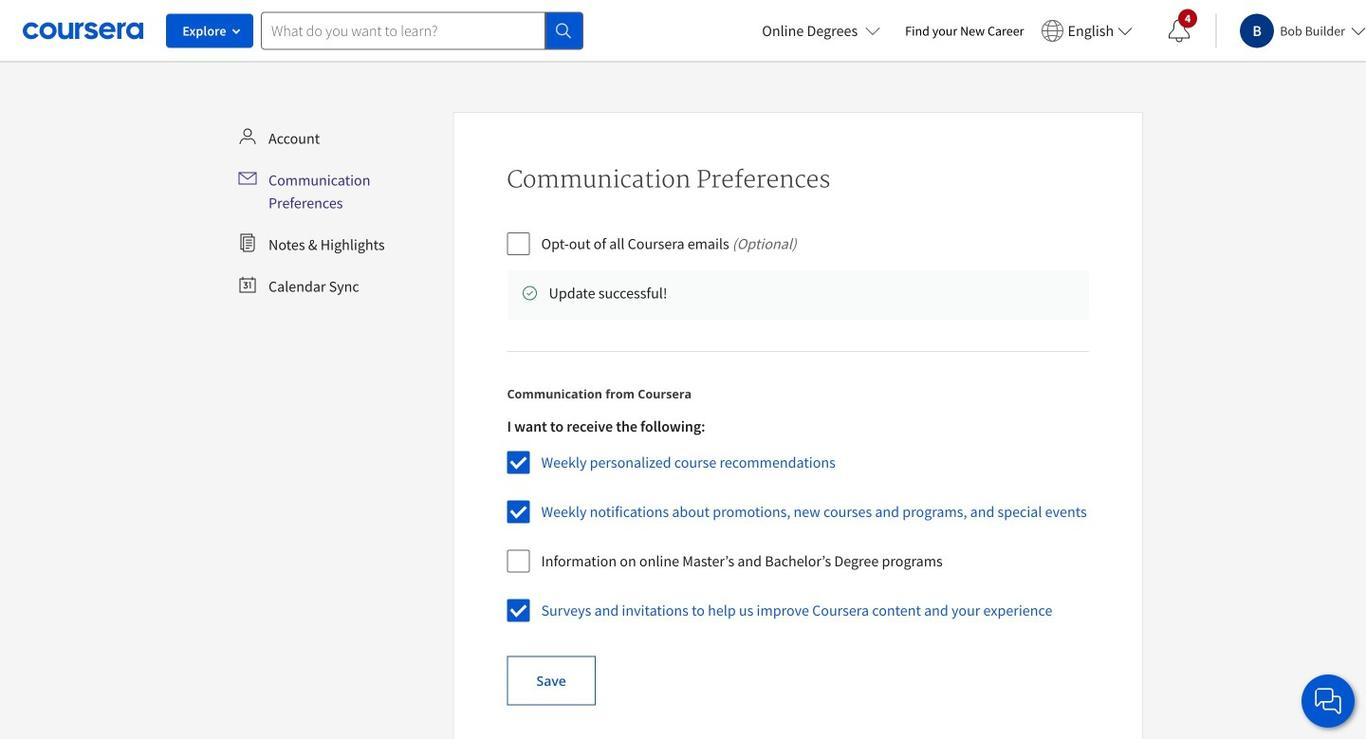 Task type: describe. For each thing, give the bounding box(es) containing it.
What do you want to learn? text field
[[261, 12, 546, 50]]



Task type: vqa. For each thing, say whether or not it's contained in the screenshot.
right data
no



Task type: locate. For each thing, give the bounding box(es) containing it.
coursera image
[[23, 15, 143, 46]]

menu
[[231, 120, 446, 306]]

None search field
[[261, 12, 584, 50]]

group
[[507, 417, 1087, 637]]



